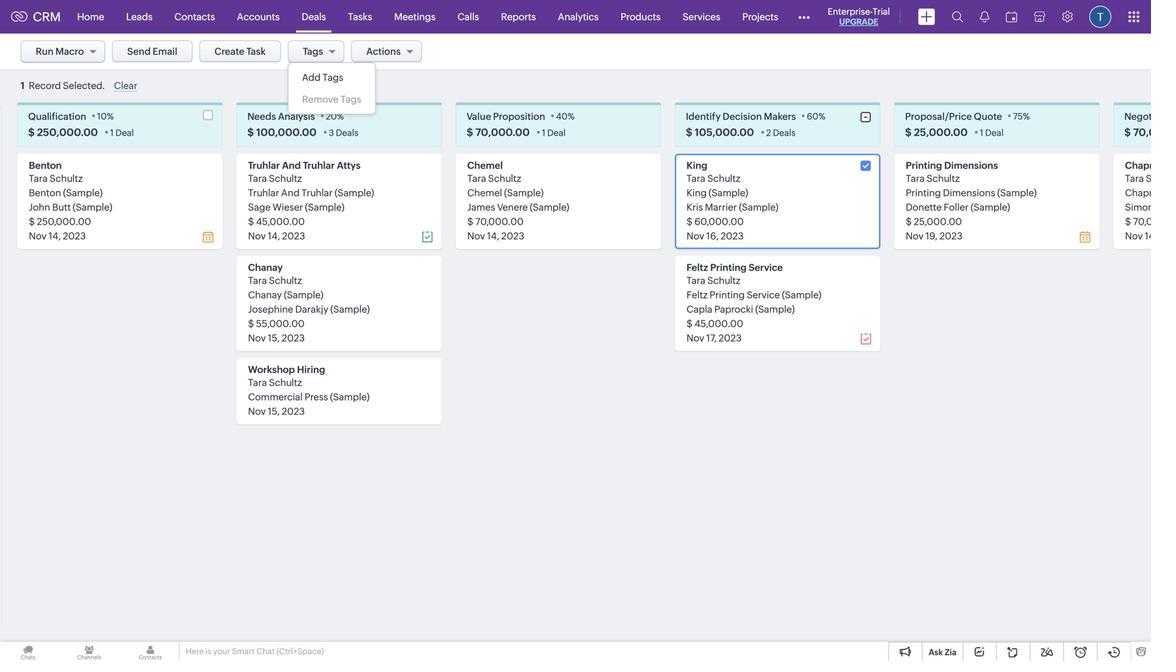 Task type: describe. For each thing, give the bounding box(es) containing it.
contacts
[[174, 11, 215, 22]]

2 chapm link from the top
[[1125, 187, 1151, 198]]

feltz printing service tara schultz feltz printing service (sample) capla paprocki (sample) $ 45,000.00 nov 17, 2023
[[687, 262, 822, 343]]

add
[[302, 72, 321, 83]]

(sample) down printing dimensions (sample) link
[[971, 202, 1010, 213]]

75 %
[[1013, 111, 1030, 121]]

$ 100,000.00
[[247, 126, 317, 138]]

truhlar up sage wieser (sample) link
[[302, 187, 333, 198]]

ask
[[929, 648, 943, 657]]

products
[[621, 11, 661, 22]]

truhlar down $ 100,000.00
[[248, 160, 280, 171]]

$ down qualification
[[28, 126, 35, 138]]

profile element
[[1081, 0, 1120, 33]]

truhlar and truhlar (sample) link
[[248, 187, 374, 198]]

1 chapm from the top
[[1125, 160, 1151, 171]]

% for $ 100,000.00
[[337, 111, 344, 121]]

% for $ 25,000.00
[[1023, 111, 1030, 121]]

enterprise-
[[828, 7, 873, 17]]

chapm tara s chapm simon $ 70,0 nov 14
[[1125, 160, 1151, 241]]

printing dimensions (sample) link
[[906, 187, 1037, 198]]

2023 inside truhlar and truhlar attys tara schultz truhlar and truhlar (sample) sage wieser (sample) $ 45,000.00 nov 14, 2023
[[282, 230, 305, 241]]

deals for $ 100,000.00
[[336, 128, 358, 138]]

$ 105,000.00
[[686, 126, 754, 138]]

$ down proposal/price
[[905, 126, 912, 138]]

$ inside the 'benton tara schultz benton (sample) john butt (sample) $ 250,000.00 nov 14, 2023'
[[29, 216, 35, 227]]

(sample) up james venere (sample) link
[[504, 187, 544, 198]]

value proposition
[[467, 111, 545, 122]]

proposal/price
[[905, 111, 972, 122]]

signals image
[[980, 11, 989, 23]]

1 deal for $ 25,000.00
[[980, 128, 1004, 138]]

hiring
[[297, 364, 325, 375]]

create menu image
[[918, 9, 935, 25]]

tags for add
[[323, 72, 343, 83]]

contacts image
[[122, 642, 179, 661]]

calendar image
[[1006, 11, 1017, 22]]

analytics
[[558, 11, 599, 22]]

search image
[[952, 11, 963, 23]]

home
[[77, 11, 104, 22]]

60 %
[[807, 111, 826, 121]]

19,
[[926, 230, 938, 241]]

create
[[214, 46, 244, 57]]

1 record selected.
[[21, 80, 105, 91]]

2023 inside "chemel tara schultz chemel (sample) james venere (sample) $ 70,000.00 nov 14, 2023"
[[501, 230, 524, 241]]

(sample) down benton (sample) link on the top of page
[[73, 202, 112, 213]]

1 feltz from the top
[[687, 262, 708, 273]]

record
[[29, 80, 61, 91]]

2023 inside the 'benton tara schultz benton (sample) john butt (sample) $ 250,000.00 nov 14, 2023'
[[63, 230, 86, 241]]

(sample) down feltz printing service (sample) link
[[755, 304, 795, 315]]

14, for benton tara schultz benton (sample) john butt (sample) $ 250,000.00 nov 14, 2023
[[49, 230, 61, 241]]

needs analysis
[[247, 111, 315, 122]]

king (sample) link
[[687, 187, 748, 198]]

45,000.00 inside 'feltz printing service tara schultz feltz printing service (sample) capla paprocki (sample) $ 45,000.00 nov 17, 2023'
[[695, 318, 743, 329]]

(sample) right darakjy
[[330, 304, 370, 315]]

printing dimensions link
[[906, 160, 998, 171]]

2023 inside printing dimensions tara schultz printing dimensions (sample) donette foller (sample) $ 25,000.00 nov 19, 2023
[[940, 230, 963, 241]]

truhlar and truhlar attys link
[[248, 160, 361, 171]]

3
[[329, 128, 334, 138]]

nov inside chanay tara schultz chanay (sample) josephine darakjy (sample) $ 55,000.00 nov 15, 2023
[[248, 333, 266, 343]]

reports
[[501, 11, 536, 22]]

nov inside workshop hiring tara schultz commercial press (sample) nov 15, 2023
[[248, 406, 266, 417]]

(sample) right venere
[[530, 202, 569, 213]]

add tags
[[302, 72, 343, 83]]

4 % from the left
[[818, 111, 826, 121]]

macro
[[55, 46, 84, 57]]

0 vertical spatial service
[[749, 262, 783, 273]]

nov inside truhlar and truhlar attys tara schultz truhlar and truhlar (sample) sage wieser (sample) $ 45,000.00 nov 14, 2023
[[248, 230, 266, 241]]

chanay (sample) link
[[248, 289, 323, 300]]

$ inside negot $ 70,0
[[1124, 126, 1131, 138]]

20 %
[[326, 111, 344, 121]]

100,000.00
[[256, 126, 317, 138]]

schultz inside printing dimensions tara schultz printing dimensions (sample) donette foller (sample) $ 25,000.00 nov 19, 2023
[[927, 173, 960, 184]]

quote
[[974, 111, 1002, 122]]

40
[[556, 111, 568, 121]]

10 %
[[97, 111, 114, 121]]

chats image
[[0, 642, 56, 661]]

feltz printing service (sample) link
[[687, 289, 822, 300]]

john butt (sample) link
[[29, 202, 112, 213]]

home link
[[66, 0, 115, 33]]

1 for $ 70,000.00
[[542, 128, 545, 138]]

qualification
[[28, 111, 86, 122]]

0 vertical spatial and
[[282, 160, 301, 171]]

1 70,000.00 from the top
[[475, 126, 530, 138]]

(sample) inside workshop hiring tara schultz commercial press (sample) nov 15, 2023
[[330, 391, 370, 402]]

venere
[[497, 202, 528, 213]]

(sample) down "truhlar and truhlar (sample)" link
[[305, 202, 345, 213]]

1 king from the top
[[687, 160, 707, 171]]

% for $ 70,000.00
[[568, 111, 575, 121]]

$ inside "chemel tara schultz chemel (sample) james venere (sample) $ 70,000.00 nov 14, 2023"
[[467, 216, 473, 227]]

capla paprocki (sample) link
[[687, 304, 795, 315]]

signals element
[[972, 0, 998, 34]]

chat
[[257, 647, 275, 656]]

nov inside "chemel tara schultz chemel (sample) james venere (sample) $ 70,000.00 nov 14, 2023"
[[467, 230, 485, 241]]

75
[[1013, 111, 1023, 121]]

1 deal for $ 250,000.00
[[110, 128, 134, 138]]

clear
[[114, 80, 137, 91]]

$ inside truhlar and truhlar attys tara schultz truhlar and truhlar (sample) sage wieser (sample) $ 45,000.00 nov 14, 2023
[[248, 216, 254, 227]]

2 benton from the top
[[29, 187, 61, 198]]

benton link
[[29, 160, 62, 171]]

your
[[213, 647, 230, 656]]

(sample) down the attys
[[335, 187, 374, 198]]

projects link
[[731, 0, 789, 33]]

nov inside king tara schultz king (sample) kris marrier (sample) $ 60,000.00 nov 16, 2023
[[687, 230, 704, 241]]

2 chemel from the top
[[467, 187, 502, 198]]

stageview
[[21, 82, 75, 93]]

1 250,000.00 from the top
[[37, 126, 98, 138]]

search element
[[943, 0, 972, 34]]

$ inside 'feltz printing service tara schultz feltz printing service (sample) capla paprocki (sample) $ 45,000.00 nov 17, 2023'
[[687, 318, 693, 329]]

makers
[[764, 111, 796, 122]]

deals link
[[291, 0, 337, 33]]

meetings
[[394, 11, 436, 22]]

value
[[467, 111, 491, 122]]

1 25,000.00 from the top
[[914, 126, 968, 138]]

josephine darakjy (sample) link
[[248, 304, 370, 315]]

run
[[36, 46, 54, 57]]

meetings link
[[383, 0, 447, 33]]

commercial
[[248, 391, 303, 402]]

1 chanay from the top
[[248, 262, 283, 273]]

nov inside chapm tara s chapm simon $ 70,0 nov 14
[[1125, 230, 1143, 241]]

printing down 16,
[[710, 262, 747, 273]]

trial
[[873, 7, 890, 17]]

250,000.00 inside the 'benton tara schultz benton (sample) john butt (sample) $ 250,000.00 nov 14, 2023'
[[37, 216, 91, 227]]

$ inside printing dimensions tara schultz printing dimensions (sample) donette foller (sample) $ 25,000.00 nov 19, 2023
[[906, 216, 912, 227]]

analysis
[[278, 111, 315, 122]]

reports link
[[490, 0, 547, 33]]

schultz inside chanay tara schultz chanay (sample) josephine darakjy (sample) $ 55,000.00 nov 15, 2023
[[269, 275, 302, 286]]

remove tags
[[302, 94, 361, 105]]

60,000.00
[[695, 216, 744, 227]]

nov inside 'feltz printing service tara schultz feltz printing service (sample) capla paprocki (sample) $ 45,000.00 nov 17, 2023'
[[687, 333, 704, 343]]

2 feltz from the top
[[687, 289, 708, 300]]

2 king from the top
[[687, 187, 707, 198]]

kris
[[687, 202, 703, 213]]

tara inside 'feltz printing service tara schultz feltz printing service (sample) capla paprocki (sample) $ 45,000.00 nov 17, 2023'
[[687, 275, 705, 286]]

donette
[[906, 202, 942, 213]]

capla
[[687, 304, 712, 315]]

send email
[[127, 46, 177, 57]]

enterprise-trial upgrade
[[828, 7, 890, 26]]

projects
[[742, 11, 778, 22]]

20
[[326, 111, 337, 121]]

simon link
[[1125, 202, 1151, 213]]

2023 inside chanay tara schultz chanay (sample) josephine darakjy (sample) $ 55,000.00 nov 15, 2023
[[282, 333, 305, 343]]

$ down needs
[[247, 126, 254, 138]]

crm
[[33, 10, 61, 24]]

70,0 inside negot $ 70,0
[[1133, 126, 1151, 138]]

identify
[[686, 111, 721, 122]]

tara inside king tara schultz king (sample) kris marrier (sample) $ 60,000.00 nov 16, 2023
[[687, 173, 705, 184]]

0 vertical spatial tags
[[303, 46, 323, 57]]

truhlar up "truhlar and truhlar (sample)" link
[[303, 160, 335, 171]]

(sample) right marrier
[[739, 202, 779, 213]]

benton (sample) link
[[29, 187, 103, 198]]

1 chemel from the top
[[467, 160, 503, 171]]

truhlar and truhlar attys tara schultz truhlar and truhlar (sample) sage wieser (sample) $ 45,000.00 nov 14, 2023
[[248, 160, 374, 241]]

email
[[153, 46, 177, 57]]



Task type: locate. For each thing, give the bounding box(es) containing it.
2023 right '19,' at right top
[[940, 230, 963, 241]]

foller
[[944, 202, 969, 213]]

deal for $ 250,000.00
[[115, 128, 134, 138]]

schultz inside "chemel tara schultz chemel (sample) james venere (sample) $ 70,000.00 nov 14, 2023"
[[488, 173, 521, 184]]

1 down the 10 %
[[110, 128, 114, 138]]

2 chapm from the top
[[1125, 187, 1151, 198]]

2 horizontal spatial 1 deal
[[980, 128, 1004, 138]]

chanay link
[[248, 262, 283, 273]]

create task button
[[199, 40, 281, 62]]

run macro button
[[21, 40, 105, 62]]

dimensions up donette foller (sample) link
[[943, 187, 995, 198]]

$ down simon link
[[1125, 216, 1131, 227]]

15, down commercial
[[268, 406, 280, 417]]

feltz up capla
[[687, 289, 708, 300]]

2023 down sage wieser (sample) link
[[282, 230, 305, 241]]

printing
[[906, 160, 942, 171], [906, 187, 941, 198], [710, 262, 747, 273], [710, 289, 745, 300]]

schultz
[[50, 173, 83, 184], [269, 173, 302, 184], [488, 173, 521, 184], [707, 173, 741, 184], [927, 173, 960, 184], [269, 275, 302, 286], [707, 275, 741, 286], [269, 377, 302, 388]]

tara down workshop
[[248, 377, 267, 388]]

$ down 'john'
[[29, 216, 35, 227]]

service
[[749, 262, 783, 273], [747, 289, 780, 300]]

deal for $ 70,000.00
[[547, 128, 566, 138]]

(sample)
[[63, 187, 103, 198], [335, 187, 374, 198], [504, 187, 544, 198], [709, 187, 748, 198], [997, 187, 1037, 198], [73, 202, 112, 213], [305, 202, 345, 213], [530, 202, 569, 213], [739, 202, 779, 213], [971, 202, 1010, 213], [284, 289, 323, 300], [782, 289, 822, 300], [330, 304, 370, 315], [755, 304, 795, 315], [330, 391, 370, 402]]

1 deal from the left
[[115, 128, 134, 138]]

tara down chanay link
[[248, 275, 267, 286]]

70,000.00 inside "chemel tara schultz chemel (sample) james venere (sample) $ 70,000.00 nov 14, 2023"
[[475, 216, 524, 227]]

john
[[29, 202, 50, 213]]

2023 right 17,
[[719, 333, 742, 343]]

deals left tasks
[[302, 11, 326, 22]]

feltz down 16,
[[687, 262, 708, 273]]

tara up donette
[[906, 173, 925, 184]]

upgrade
[[839, 17, 878, 26]]

$ inside chanay tara schultz chanay (sample) josephine darakjy (sample) $ 55,000.00 nov 15, 2023
[[248, 318, 254, 329]]

decision
[[723, 111, 762, 122]]

0 vertical spatial chemel
[[467, 160, 503, 171]]

2 250,000.00 from the top
[[37, 216, 91, 227]]

dimensions up printing dimensions (sample) link
[[944, 160, 998, 171]]

70,000.00 down value proposition in the top left of the page
[[475, 126, 530, 138]]

$ down value
[[467, 126, 473, 138]]

products link
[[610, 0, 672, 33]]

$ 25,000.00
[[905, 126, 968, 138]]

tags up add
[[303, 46, 323, 57]]

(sample) up kris marrier (sample) link
[[709, 187, 748, 198]]

2 70,0 from the top
[[1133, 216, 1151, 227]]

(sample) up josephine darakjy (sample) link
[[284, 289, 323, 300]]

45,000.00 up 17,
[[695, 318, 743, 329]]

tara inside chanay tara schultz chanay (sample) josephine darakjy (sample) $ 55,000.00 nov 15, 2023
[[248, 275, 267, 286]]

chanay up josephine
[[248, 289, 282, 300]]

tara left s
[[1125, 173, 1144, 184]]

identify decision makers
[[686, 111, 796, 122]]

leads link
[[115, 0, 163, 33]]

2 horizontal spatial deals
[[773, 128, 796, 138]]

$ inside king tara schultz king (sample) kris marrier (sample) $ 60,000.00 nov 16, 2023
[[687, 216, 693, 227]]

deals for $ 105,000.00
[[773, 128, 796, 138]]

1 vertical spatial 250,000.00
[[37, 216, 91, 227]]

70,0 inside chapm tara s chapm simon $ 70,0 nov 14
[[1133, 216, 1151, 227]]

schultz up chemel (sample) link
[[488, 173, 521, 184]]

$ down capla
[[687, 318, 693, 329]]

kris marrier (sample) link
[[687, 202, 779, 213]]

2 horizontal spatial 14,
[[487, 230, 499, 241]]

nov down commercial
[[248, 406, 266, 417]]

create task
[[214, 46, 266, 57]]

chapm link up s
[[1125, 160, 1151, 171]]

nov down james
[[467, 230, 485, 241]]

printing down "$ 25,000.00"
[[906, 160, 942, 171]]

0 vertical spatial king
[[687, 160, 707, 171]]

3 1 deal from the left
[[980, 128, 1004, 138]]

workshop hiring tara schultz commercial press (sample) nov 15, 2023
[[248, 364, 370, 417]]

1 vertical spatial tags
[[323, 72, 343, 83]]

tara down chemel link
[[467, 173, 486, 184]]

chemel up chemel (sample) link
[[467, 160, 503, 171]]

paprocki
[[714, 304, 753, 315]]

chemel tara schultz chemel (sample) james venere (sample) $ 70,000.00 nov 14, 2023
[[467, 160, 569, 241]]

16,
[[706, 230, 719, 241]]

zia
[[945, 648, 957, 657]]

schultz inside king tara schultz king (sample) kris marrier (sample) $ 60,000.00 nov 16, 2023
[[707, 173, 741, 184]]

accounts link
[[226, 0, 291, 33]]

deal down 40 at top
[[547, 128, 566, 138]]

15, inside workshop hiring tara schultz commercial press (sample) nov 15, 2023
[[268, 406, 280, 417]]

(sample) up 'john butt (sample)' link
[[63, 187, 103, 198]]

darakjy
[[295, 304, 328, 315]]

1 70,0 from the top
[[1133, 126, 1151, 138]]

2 horizontal spatial deal
[[985, 128, 1004, 138]]

1 horizontal spatial 45,000.00
[[695, 318, 743, 329]]

schultz inside truhlar and truhlar attys tara schultz truhlar and truhlar (sample) sage wieser (sample) $ 45,000.00 nov 14, 2023
[[269, 173, 302, 184]]

3 % from the left
[[568, 111, 575, 121]]

deals
[[302, 11, 326, 22], [336, 128, 358, 138], [773, 128, 796, 138]]

0 horizontal spatial 45,000.00
[[256, 216, 305, 227]]

deals right 2
[[773, 128, 796, 138]]

deal down clear
[[115, 128, 134, 138]]

14, down wieser
[[268, 230, 280, 241]]

0 vertical spatial dimensions
[[944, 160, 998, 171]]

1 15, from the top
[[268, 333, 280, 343]]

press
[[305, 391, 328, 402]]

250,000.00
[[37, 126, 98, 138], [37, 216, 91, 227]]

send email button
[[112, 40, 193, 62]]

14, down james
[[487, 230, 499, 241]]

2
[[766, 128, 771, 138]]

proposition
[[493, 111, 545, 122]]

tara down the benton link
[[29, 173, 48, 184]]

truhlar up sage at top
[[248, 187, 279, 198]]

0 vertical spatial 25,000.00
[[914, 126, 968, 138]]

3 deal from the left
[[985, 128, 1004, 138]]

benton
[[29, 160, 62, 171], [29, 187, 61, 198]]

sage
[[248, 202, 271, 213]]

1 for $ 250,000.00
[[110, 128, 114, 138]]

5 % from the left
[[1023, 111, 1030, 121]]

1 deal for $ 70,000.00
[[542, 128, 566, 138]]

1 14, from the left
[[49, 230, 61, 241]]

1 vertical spatial chemel
[[467, 187, 502, 198]]

here
[[186, 647, 204, 656]]

25,000.00
[[914, 126, 968, 138], [914, 216, 962, 227]]

nov down 'john'
[[29, 230, 47, 241]]

nov left 14
[[1125, 230, 1143, 241]]

deal
[[115, 128, 134, 138], [547, 128, 566, 138], [985, 128, 1004, 138]]

0 vertical spatial 250,000.00
[[37, 126, 98, 138]]

tara inside truhlar and truhlar attys tara schultz truhlar and truhlar (sample) sage wieser (sample) $ 45,000.00 nov 14, 2023
[[248, 173, 267, 184]]

0 horizontal spatial deal
[[115, 128, 134, 138]]

1 vertical spatial service
[[747, 289, 780, 300]]

14, inside the 'benton tara schultz benton (sample) john butt (sample) $ 250,000.00 nov 14, 2023'
[[49, 230, 61, 241]]

0 horizontal spatial deals
[[302, 11, 326, 22]]

10
[[97, 111, 107, 121]]

nov inside printing dimensions tara schultz printing dimensions (sample) donette foller (sample) $ 25,000.00 nov 19, 2023
[[906, 230, 924, 241]]

14, down butt
[[49, 230, 61, 241]]

james venere (sample) link
[[467, 202, 569, 213]]

chanay tara schultz chanay (sample) josephine darakjy (sample) $ 55,000.00 nov 15, 2023
[[248, 262, 370, 343]]

2 deals
[[766, 128, 796, 138]]

14, inside truhlar and truhlar attys tara schultz truhlar and truhlar (sample) sage wieser (sample) $ 45,000.00 nov 14, 2023
[[268, 230, 280, 241]]

tara inside the 'benton tara schultz benton (sample) john butt (sample) $ 250,000.00 nov 14, 2023'
[[29, 173, 48, 184]]

0 vertical spatial 70,000.00
[[475, 126, 530, 138]]

(sample) right press at the left bottom of page
[[330, 391, 370, 402]]

schultz down workshop hiring link
[[269, 377, 302, 388]]

schultz inside the 'benton tara schultz benton (sample) john butt (sample) $ 250,000.00 nov 14, 2023'
[[50, 173, 83, 184]]

tags right add
[[323, 72, 343, 83]]

2023
[[63, 230, 86, 241], [282, 230, 305, 241], [501, 230, 524, 241], [721, 230, 744, 241], [940, 230, 963, 241], [282, 333, 305, 343], [719, 333, 742, 343], [282, 406, 305, 417]]

run macro
[[36, 46, 84, 57]]

1 1 deal from the left
[[110, 128, 134, 138]]

feltz
[[687, 262, 708, 273], [687, 289, 708, 300]]

remove
[[302, 94, 339, 105]]

2 % from the left
[[337, 111, 344, 121]]

14, inside "chemel tara schultz chemel (sample) james venere (sample) $ 70,000.00 nov 14, 2023"
[[487, 230, 499, 241]]

nov inside the 'benton tara schultz benton (sample) john butt (sample) $ 250,000.00 nov 14, 2023'
[[29, 230, 47, 241]]

1 horizontal spatial 1 deal
[[542, 128, 566, 138]]

deal for $ 25,000.00
[[985, 128, 1004, 138]]

james
[[467, 202, 495, 213]]

king link
[[687, 160, 707, 171]]

2023 down commercial press (sample) 'link'
[[282, 406, 305, 417]]

2 vertical spatial tags
[[340, 94, 361, 105]]

$ down sage at top
[[248, 216, 254, 227]]

1 vertical spatial 45,000.00
[[695, 318, 743, 329]]

45,000.00 inside truhlar and truhlar attys tara schultz truhlar and truhlar (sample) sage wieser (sample) $ 45,000.00 nov 14, 2023
[[256, 216, 305, 227]]

1
[[21, 80, 25, 91], [110, 128, 114, 138], [542, 128, 545, 138], [980, 128, 983, 138]]

tara up sage at top
[[248, 173, 267, 184]]

printing up paprocki
[[710, 289, 745, 300]]

simon
[[1125, 202, 1151, 213]]

create menu element
[[910, 0, 943, 33]]

crm link
[[11, 10, 61, 24]]

2 70,000.00 from the top
[[475, 216, 524, 227]]

chapm up s
[[1125, 160, 1151, 171]]

2 25,000.00 from the top
[[914, 216, 962, 227]]

dimensions
[[944, 160, 998, 171], [943, 187, 995, 198]]

17,
[[706, 333, 717, 343]]

2023 down 'john butt (sample)' link
[[63, 230, 86, 241]]

70,000.00 down venere
[[475, 216, 524, 227]]

25,000.00 down proposal/price
[[914, 126, 968, 138]]

king up the kris
[[687, 187, 707, 198]]

2 15, from the top
[[268, 406, 280, 417]]

schultz up benton (sample) link on the top of page
[[50, 173, 83, 184]]

1 down "quote"
[[980, 128, 983, 138]]

tara inside workshop hiring tara schultz commercial press (sample) nov 15, 2023
[[248, 377, 267, 388]]

Other Modules field
[[789, 6, 819, 28]]

chanay up the chanay (sample) link
[[248, 262, 283, 273]]

workshop hiring link
[[248, 364, 325, 375]]

(sample) up donette foller (sample) link
[[997, 187, 1037, 198]]

1 vertical spatial dimensions
[[943, 187, 995, 198]]

$ inside chapm tara s chapm simon $ 70,0 nov 14
[[1125, 216, 1131, 227]]

tara inside chapm tara s chapm simon $ 70,0 nov 14
[[1125, 173, 1144, 184]]

0 vertical spatial feltz
[[687, 262, 708, 273]]

0 vertical spatial chanay
[[248, 262, 283, 273]]

tasks link
[[337, 0, 383, 33]]

3 deals
[[329, 128, 358, 138]]

service up capla paprocki (sample) link
[[747, 289, 780, 300]]

tags for remove
[[340, 94, 361, 105]]

70,0
[[1133, 126, 1151, 138], [1133, 216, 1151, 227]]

chemel link
[[467, 160, 503, 171]]

15,
[[268, 333, 280, 343], [268, 406, 280, 417]]

1 vertical spatial 70,000.00
[[475, 216, 524, 227]]

and up wieser
[[281, 187, 300, 198]]

schultz down truhlar and truhlar attys link
[[269, 173, 302, 184]]

1 vertical spatial and
[[281, 187, 300, 198]]

0 vertical spatial benton
[[29, 160, 62, 171]]

schultz down "feltz printing service" link
[[707, 275, 741, 286]]

1 vertical spatial 25,000.00
[[914, 216, 962, 227]]

1 vertical spatial king
[[687, 187, 707, 198]]

0 vertical spatial 45,000.00
[[256, 216, 305, 227]]

0 vertical spatial chapm link
[[1125, 160, 1151, 171]]

3 14, from the left
[[487, 230, 499, 241]]

2023 down '55,000.00'
[[282, 333, 305, 343]]

profile image
[[1089, 6, 1111, 28]]

schultz up the king (sample) "link"
[[707, 173, 741, 184]]

1 vertical spatial chanay
[[248, 289, 282, 300]]

250,000.00 down qualification
[[37, 126, 98, 138]]

actions
[[366, 46, 401, 57]]

proposal/price quote
[[905, 111, 1002, 122]]

$ down josephine
[[248, 318, 254, 329]]

2 deal from the left
[[547, 128, 566, 138]]

2023 down 60,000.00
[[721, 230, 744, 241]]

analytics link
[[547, 0, 610, 33]]

0 horizontal spatial 1 deal
[[110, 128, 134, 138]]

$ 250,000.00
[[28, 126, 98, 138]]

1 left record
[[21, 80, 25, 91]]

feltz printing service link
[[687, 262, 783, 273]]

$ down identify
[[686, 126, 692, 138]]

1 for $ 25,000.00
[[980, 128, 983, 138]]

here is your smart chat (ctrl+space)
[[186, 647, 324, 656]]

25,000.00 inside printing dimensions tara schultz printing dimensions (sample) donette foller (sample) $ 25,000.00 nov 19, 2023
[[914, 216, 962, 227]]

70,0 down simon link
[[1133, 216, 1151, 227]]

0 vertical spatial chapm
[[1125, 160, 1151, 171]]

1 horizontal spatial deals
[[336, 128, 358, 138]]

tara inside printing dimensions tara schultz printing dimensions (sample) donette foller (sample) $ 25,000.00 nov 19, 2023
[[906, 173, 925, 184]]

1 vertical spatial 70,0
[[1133, 216, 1151, 227]]

1 vertical spatial chapm link
[[1125, 187, 1151, 198]]

1 % from the left
[[107, 111, 114, 121]]

channels image
[[61, 642, 117, 661]]

14, for chemel tara schultz chemel (sample) james venere (sample) $ 70,000.00 nov 14, 2023
[[487, 230, 499, 241]]

selected.
[[63, 80, 105, 91]]

needs
[[247, 111, 276, 122]]

$ down james
[[467, 216, 473, 227]]

tara up capla
[[687, 275, 705, 286]]

smart
[[232, 647, 255, 656]]

and
[[282, 160, 301, 171], [281, 187, 300, 198]]

1 horizontal spatial 14,
[[268, 230, 280, 241]]

15, down '55,000.00'
[[268, 333, 280, 343]]

1 vertical spatial feltz
[[687, 289, 708, 300]]

king up the king (sample) "link"
[[687, 160, 707, 171]]

service up feltz printing service (sample) link
[[749, 262, 783, 273]]

chapm link up the simon
[[1125, 187, 1151, 198]]

0 vertical spatial 15,
[[268, 333, 280, 343]]

schultz inside 'feltz printing service tara schultz feltz printing service (sample) capla paprocki (sample) $ 45,000.00 nov 17, 2023'
[[707, 275, 741, 286]]

nov down sage at top
[[248, 230, 266, 241]]

1 down proposition
[[542, 128, 545, 138]]

2023 inside king tara schultz king (sample) kris marrier (sample) $ 60,000.00 nov 16, 2023
[[721, 230, 744, 241]]

1 deal
[[110, 128, 134, 138], [542, 128, 566, 138], [980, 128, 1004, 138]]

250,000.00 down butt
[[37, 216, 91, 227]]

1 deal down 40 at top
[[542, 128, 566, 138]]

1 deal down the 10 %
[[110, 128, 134, 138]]

schultz down printing dimensions "link"
[[927, 173, 960, 184]]

55,000.00
[[256, 318, 305, 329]]

25,000.00 up '19,' at right top
[[914, 216, 962, 227]]

1 benton from the top
[[29, 160, 62, 171]]

0 horizontal spatial 14,
[[49, 230, 61, 241]]

chapm
[[1125, 160, 1151, 171], [1125, 187, 1151, 198]]

nov left '19,' at right top
[[906, 230, 924, 241]]

2 1 deal from the left
[[542, 128, 566, 138]]

printing dimensions tara schultz printing dimensions (sample) donette foller (sample) $ 25,000.00 nov 19, 2023
[[906, 160, 1037, 241]]

2 14, from the left
[[268, 230, 280, 241]]

2023 inside workshop hiring tara schultz commercial press (sample) nov 15, 2023
[[282, 406, 305, 417]]

1 vertical spatial 15,
[[268, 406, 280, 417]]

printing up donette
[[906, 187, 941, 198]]

(sample) up capla paprocki (sample) link
[[782, 289, 822, 300]]

benton up benton (sample) link on the top of page
[[29, 160, 62, 171]]

tara inside "chemel tara schultz chemel (sample) james venere (sample) $ 70,000.00 nov 14, 2023"
[[467, 173, 486, 184]]

$ down the negot
[[1124, 126, 1131, 138]]

2 chanay from the top
[[248, 289, 282, 300]]

45,000.00
[[256, 216, 305, 227], [695, 318, 743, 329]]

1 vertical spatial chapm
[[1125, 187, 1151, 198]]

15, inside chanay tara schultz chanay (sample) josephine darakjy (sample) $ 55,000.00 nov 15, 2023
[[268, 333, 280, 343]]

calls
[[457, 11, 479, 22]]

1 horizontal spatial deal
[[547, 128, 566, 138]]

schultz inside workshop hiring tara schultz commercial press (sample) nov 15, 2023
[[269, 377, 302, 388]]

ask zia
[[929, 648, 957, 657]]

2023 inside 'feltz printing service tara schultz feltz printing service (sample) capla paprocki (sample) $ 45,000.00 nov 17, 2023'
[[719, 333, 742, 343]]

0 vertical spatial 70,0
[[1133, 126, 1151, 138]]

1 chapm link from the top
[[1125, 160, 1151, 171]]

14
[[1145, 230, 1151, 241]]

calls link
[[447, 0, 490, 33]]

1 vertical spatial benton
[[29, 187, 61, 198]]



Task type: vqa. For each thing, say whether or not it's contained in the screenshot.
2nd 70,000.00 from the bottom of the page
yes



